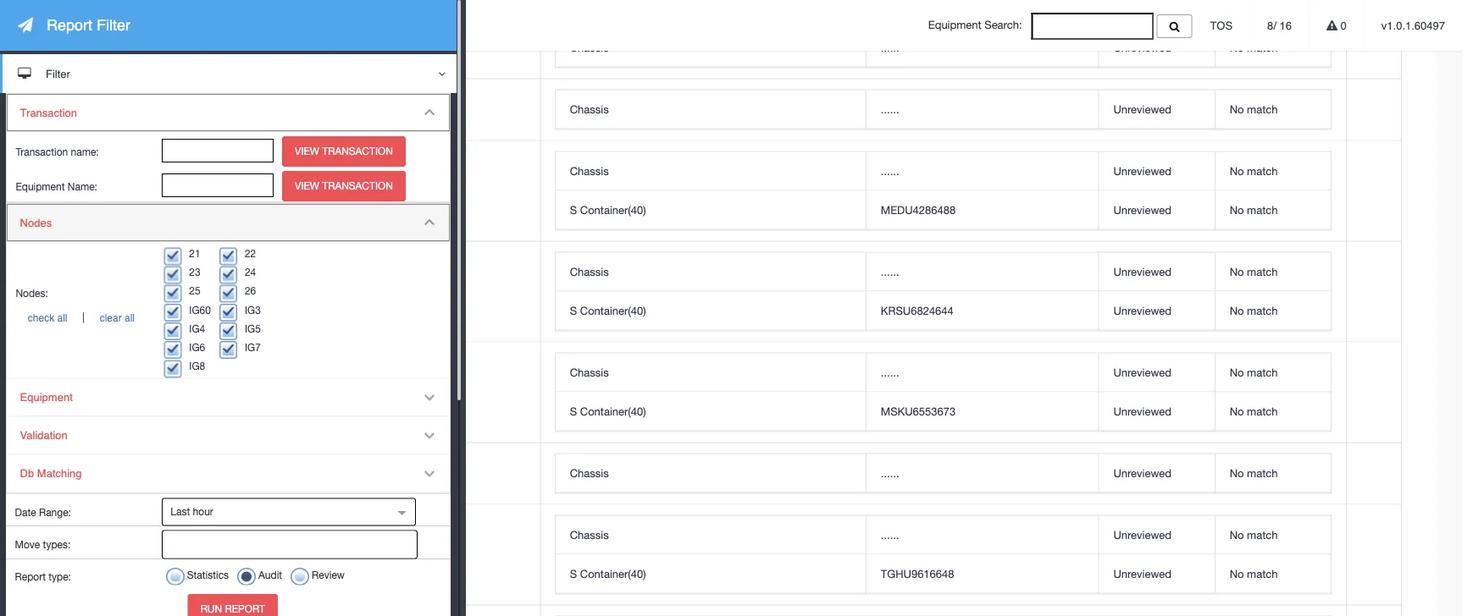 Task type: vqa. For each thing, say whether or not it's contained in the screenshot.
16 related to 13:23:30
yes



Task type: describe. For each thing, give the bounding box(es) containing it.
16 for 13:23:56
[[117, 294, 129, 307]]

run report button
[[188, 595, 278, 617]]

search:
[[985, 18, 1022, 32]]

10 unreviewed from the top
[[1114, 529, 1172, 542]]

medu4286488
[[881, 203, 956, 217]]

2 vertical spatial equipment
[[20, 391, 73, 404]]

7 unreviewed cell from the top
[[1099, 354, 1215, 393]]

6 chassis cell from the top
[[556, 455, 866, 494]]

7 unreviewed from the top
[[1114, 366, 1172, 379]]

no for 5th unreviewed cell from the bottom
[[1230, 366, 1244, 379]]

last
[[171, 506, 190, 518]]

check all
[[28, 313, 67, 324]]

11 unreviewed cell from the top
[[1099, 556, 1215, 594]]

nodes link
[[7, 204, 450, 242]]

25
[[189, 285, 201, 297]]

10- for 13:23:53
[[101, 395, 117, 408]]

bars image
[[70, 17, 83, 32]]

ig3 inside cell
[[322, 184, 339, 198]]

row group for 2023-10-16 13:23:30
[[556, 517, 1331, 594]]

13:24:31
[[132, 112, 175, 125]]

row group for 2023-10-16 13:23:56
[[556, 253, 1331, 331]]

review
[[312, 570, 345, 581]]

8 unreviewed cell from the top
[[1099, 393, 1215, 432]]

0 button
[[1310, 0, 1364, 51]]

ap20231016001777 2023-10-16 13:25:03
[[72, 32, 175, 63]]

ap20231016001774
[[72, 176, 172, 189]]

ig60
[[189, 304, 211, 316]]

validation link
[[7, 417, 450, 455]]

s container(40) cell for msku6553673
[[556, 393, 866, 432]]

no for first unreviewed cell
[[1230, 41, 1244, 54]]

match for 6th unreviewed cell from the bottom of the page
[[1247, 304, 1278, 317]]

ap20231016001770 2023-10-16 13:23:30
[[72, 540, 175, 571]]

3 unreviewed from the top
[[1114, 164, 1172, 178]]

no match cell for 5th unreviewed cell from the bottom
[[1215, 354, 1331, 393]]

2 unreviewed cell from the top
[[1099, 90, 1215, 129]]

equipment name:
[[16, 180, 97, 192]]

13:24:16
[[132, 193, 175, 206]]

row containing ap20231016001777
[[58, 17, 1401, 79]]

23 inside nodes menu item
[[189, 266, 201, 278]]

no match for 10th unreviewed cell from the bottom
[[1230, 103, 1278, 116]]

entry
[[413, 184, 448, 198]]

s for krsu6824644
[[570, 304, 577, 317]]

no for 11th unreviewed cell from the top
[[1230, 568, 1244, 581]]

...... cell for third chassis cell from the bottom of the page
[[866, 354, 1099, 393]]

match for 5th unreviewed cell from the bottom
[[1247, 366, 1278, 379]]

equipment for search:
[[928, 18, 982, 32]]

5 chassis cell from the top
[[556, 354, 866, 393]]

7 ...... from the top
[[881, 529, 899, 542]]

nodes menu item
[[7, 204, 450, 379]]

exit for 2023-10-16 13:25:03
[[413, 41, 436, 54]]

no for 9th unreviewed cell from the bottom
[[1230, 164, 1244, 178]]

report filter link
[[0, 0, 457, 51]]

2 ...... from the top
[[881, 103, 899, 116]]

ig8
[[189, 360, 205, 372]]

s container(40) cell for medu4286488
[[556, 191, 866, 230]]

tos button
[[1193, 0, 1250, 51]]

report for report filter
[[47, 17, 92, 34]]

3 chassis cell from the top
[[556, 152, 866, 191]]

match for fourth unreviewed cell from the top
[[1247, 203, 1278, 217]]

s container(40) for msku6553673
[[570, 405, 646, 418]]

7 chassis cell from the top
[[556, 517, 866, 556]]

nodes:
[[16, 288, 48, 299]]

tghu9616648
[[881, 568, 954, 581]]

16 for 13:24:31
[[117, 112, 129, 125]]

...... cell for 1st chassis cell
[[866, 28, 1099, 67]]

nodes
[[20, 216, 52, 229]]

13:23:30
[[132, 558, 175, 571]]

cell containing ap20231016001774
[[58, 141, 307, 242]]

match for 11th unreviewed cell from the top
[[1247, 568, 1278, 581]]

exit cell for 2023-10-16 13:23:53
[[398, 343, 540, 444]]

report for report type:
[[15, 571, 46, 583]]

1 chassis cell from the top
[[556, 28, 866, 67]]

ig3 inside nodes menu item
[[245, 304, 261, 316]]

no match for 9th unreviewed cell from the bottom
[[1230, 164, 1278, 178]]

ap20231016001775
[[72, 94, 172, 107]]

13:25:03
[[132, 50, 175, 63]]

date
[[15, 507, 36, 518]]

date range:
[[15, 507, 71, 518]]

4 chassis from the top
[[570, 265, 609, 278]]

move
[[15, 539, 40, 551]]

1 chassis from the top
[[570, 41, 609, 54]]

2023- for 2023-10-16 13:23:58
[[72, 476, 101, 489]]

|
[[80, 311, 88, 323]]

2 chassis from the top
[[570, 103, 609, 116]]

1 ...... from the top
[[881, 41, 899, 54]]

exit cell for 2023-10-16 13:23:30
[[398, 506, 540, 606]]

no match cell for 6th unreviewed cell from the bottom of the page
[[1215, 292, 1331, 331]]

2023- for 2023-10-16 13:24:31
[[72, 112, 101, 125]]

ap20231016001771
[[72, 377, 172, 390]]

db matching link
[[7, 455, 450, 493]]

no match for fifth unreviewed cell from the top
[[1230, 265, 1278, 278]]

no match cell for third unreviewed cell from the bottom of the page
[[1215, 455, 1331, 494]]

2023- for 2023-10-16 13:23:56
[[72, 294, 101, 307]]

statistics
[[187, 570, 229, 581]]

6 unreviewed cell from the top
[[1099, 292, 1215, 331]]

tos
[[1210, 19, 1233, 32]]

equipment search:
[[928, 18, 1031, 32]]

no match cell for 9th unreviewed cell from the bottom
[[1215, 152, 1331, 191]]

0 vertical spatial filter
[[97, 17, 131, 34]]

10- for 13:23:58
[[101, 476, 117, 489]]

5 chassis from the top
[[570, 366, 609, 379]]

10 unreviewed cell from the top
[[1099, 517, 1215, 556]]

exit for 2023-10-16 13:23:53
[[413, 386, 436, 399]]

row containing ap20231016001773
[[58, 444, 1401, 506]]

exit for 2023-10-16 13:24:31
[[413, 103, 436, 116]]

no match cell for first unreviewed cell
[[1215, 28, 1331, 67]]

cell containing ap20231016001772
[[58, 242, 307, 343]]

8/ 16
[[1268, 19, 1292, 32]]

transaction link
[[7, 94, 450, 132]]

cell containing ap20231016001773
[[58, 444, 307, 506]]

view transaction button for name:
[[282, 171, 406, 202]]

5 unreviewed cell from the top
[[1099, 253, 1215, 292]]

move types:
[[15, 539, 71, 551]]

row containing ap20231016001775
[[58, 79, 1401, 141]]

container(40) for medu4286488
[[580, 203, 646, 217]]

ig7
[[245, 342, 261, 353]]

container(40) for krsu6824644
[[580, 304, 646, 317]]

tghu9616648 cell
[[866, 556, 1099, 594]]

s container(40) cell for tghu9616648
[[556, 556, 866, 594]]

ap20231016001773 2023-10-16 13:23:58
[[72, 459, 175, 489]]

5 ...... from the top
[[881, 366, 899, 379]]

1 vertical spatial filter
[[46, 67, 70, 80]]

transaction menu item
[[7, 94, 450, 202]]

krsu6824644 cell
[[866, 292, 1099, 331]]

ap20231016001772 2023-10-16 13:23:56
[[72, 276, 175, 307]]

equipment for name:
[[16, 180, 65, 192]]

matching
[[37, 467, 82, 480]]

13:23:53
[[132, 395, 175, 408]]

3 chassis from the top
[[570, 164, 609, 178]]

msku6553673
[[881, 405, 956, 418]]

db matching
[[20, 467, 82, 480]]

hour
[[193, 506, 213, 518]]

ap20231016001772
[[72, 276, 172, 290]]

4 unreviewed cell from the top
[[1099, 191, 1215, 230]]

ap20231016001771 2023-10-16 13:23:53
[[72, 377, 175, 408]]

23 cell for 13:23:30
[[307, 506, 398, 606]]

6 unreviewed from the top
[[1114, 304, 1172, 317]]

13:23:56
[[132, 294, 175, 307]]

...... cell for sixth chassis cell from the bottom of the page
[[866, 90, 1099, 129]]

cell containing ap20231016001775
[[58, 79, 307, 141]]

no match for fourth unreviewed cell from the top
[[1230, 203, 1278, 217]]

clear all
[[100, 313, 135, 324]]

ig4
[[189, 323, 205, 335]]

msku6553673 cell
[[866, 393, 1099, 432]]

ig3 cell
[[307, 141, 398, 242]]

no for eighth unreviewed cell
[[1230, 405, 1244, 418]]

3 ...... from the top
[[881, 164, 899, 178]]

16 for 13:23:30
[[117, 558, 129, 571]]

name:
[[68, 180, 97, 192]]

3 unreviewed cell from the top
[[1099, 152, 1215, 191]]

no match cell for second unreviewed cell from the bottom of the page
[[1215, 517, 1331, 556]]

search image
[[1170, 21, 1180, 32]]

8 unreviewed from the top
[[1114, 405, 1172, 418]]

row group for 2023-10-16 13:24:16
[[556, 152, 1331, 230]]

cell containing ap20231016001770
[[58, 506, 307, 606]]

22
[[245, 248, 256, 259]]

view transaction for transaction name:
[[295, 146, 393, 157]]

2023- for 2023-10-16 13:23:30
[[72, 558, 101, 571]]

exit for 2023-10-16 13:23:30
[[413, 549, 436, 562]]

exit cell for 2023-10-16 13:23:58
[[398, 444, 540, 506]]

view transaction for equipment name:
[[295, 180, 393, 192]]



Task type: locate. For each thing, give the bounding box(es) containing it.
cell containing ap20231016001777
[[58, 17, 307, 79]]

4 ...... from the top
[[881, 265, 899, 278]]

10- inside ap20231016001775 2023-10-16 13:24:31
[[101, 112, 117, 125]]

exit cell for 2023-10-16 13:24:31
[[398, 79, 540, 141]]

all right check
[[57, 313, 67, 324]]

2023- down the ap20231016001771 at the left bottom
[[72, 395, 101, 408]]

4 unreviewed from the top
[[1114, 203, 1172, 217]]

10- inside ap20231016001770 2023-10-16 13:23:30
[[101, 558, 117, 571]]

16 inside ap20231016001773 2023-10-16 13:23:58
[[117, 476, 129, 489]]

clear
[[100, 313, 122, 324]]

10- for 13:24:31
[[101, 112, 117, 125]]

7 chassis from the top
[[570, 529, 609, 542]]

2 unreviewed from the top
[[1114, 103, 1172, 116]]

no for 10th unreviewed cell from the bottom
[[1230, 103, 1244, 116]]

4 row group from the top
[[556, 517, 1331, 594]]

clear all link
[[88, 313, 147, 324]]

equipment up the nodes
[[16, 180, 65, 192]]

6 no match cell from the top
[[1215, 292, 1331, 331]]

10- down ap20231016001774
[[101, 193, 117, 206]]

1 unreviewed cell from the top
[[1099, 28, 1215, 67]]

11 unreviewed from the top
[[1114, 568, 1172, 581]]

2023- for 2023-10-16 13:25:03
[[72, 50, 101, 63]]

cell containing ap20231016001771
[[58, 343, 307, 444]]

check
[[28, 313, 54, 324]]

report type:
[[15, 571, 71, 583]]

10- down ap20231016001775
[[101, 112, 117, 125]]

2023- for 2023-10-16 13:24:16
[[72, 193, 101, 206]]

no match cell for fourth unreviewed cell from the top
[[1215, 191, 1331, 230]]

3 match from the top
[[1247, 164, 1278, 178]]

7 match from the top
[[1247, 366, 1278, 379]]

validation
[[20, 429, 68, 442]]

ap20231016001773
[[72, 459, 172, 472]]

container(40)
[[580, 203, 646, 217], [580, 304, 646, 317], [580, 405, 646, 418], [580, 568, 646, 581]]

type:
[[49, 571, 71, 583]]

7 no match from the top
[[1230, 366, 1278, 379]]

1 horizontal spatial filter
[[97, 17, 131, 34]]

0 vertical spatial view transaction button
[[282, 137, 406, 167]]

4 2023- from the top
[[72, 294, 101, 307]]

row group for 2023-10-16 13:23:53
[[556, 354, 1331, 432]]

ig3
[[322, 184, 339, 198], [245, 304, 261, 316]]

16 inside ap20231016001774 2023-10-16 13:24:16
[[117, 193, 129, 206]]

7 no match cell from the top
[[1215, 354, 1331, 393]]

3 no from the top
[[1230, 164, 1244, 178]]

10- inside ap20231016001772 2023-10-16 13:23:56
[[101, 294, 117, 307]]

10- for 13:25:03
[[101, 50, 117, 63]]

cell
[[58, 0, 307, 17], [307, 0, 398, 17], [398, 0, 540, 17], [556, 0, 866, 5], [866, 0, 1099, 5], [1099, 0, 1215, 5], [1215, 0, 1331, 5], [1346, 0, 1401, 17], [58, 17, 307, 79], [1346, 17, 1401, 79], [58, 79, 307, 141], [307, 79, 398, 141], [1346, 79, 1401, 141], [58, 141, 307, 242], [1346, 141, 1401, 242], [58, 242, 307, 343], [307, 242, 398, 343], [398, 242, 540, 343], [1346, 242, 1401, 343], [58, 343, 307, 444], [307, 343, 398, 444], [1346, 343, 1401, 444], [58, 444, 307, 506], [307, 444, 398, 506], [1346, 444, 1401, 506], [58, 506, 307, 606], [1346, 506, 1401, 606], [58, 606, 307, 617], [307, 606, 398, 617], [398, 606, 540, 617], [540, 606, 1346, 617], [1346, 606, 1401, 617]]

2 23 cell from the top
[[307, 506, 398, 606]]

4 container(40) from the top
[[580, 568, 646, 581]]

no match for 11th unreviewed cell from the top
[[1230, 568, 1278, 581]]

no match cell for 10th unreviewed cell from the bottom
[[1215, 90, 1331, 129]]

row group
[[556, 152, 1331, 230], [556, 253, 1331, 331], [556, 354, 1331, 432], [556, 517, 1331, 594]]

2 ...... cell from the top
[[866, 90, 1099, 129]]

no match for eighth unreviewed cell
[[1230, 405, 1278, 418]]

no match cell for eighth unreviewed cell
[[1215, 393, 1331, 432]]

krsu6824644
[[881, 304, 954, 317]]

16 inside ap20231016001777 2023-10-16 13:25:03
[[117, 50, 129, 63]]

0 vertical spatial view transaction
[[295, 146, 393, 157]]

16 for 13:23:53
[[117, 395, 129, 408]]

exit cell for 2023-10-16 13:25:03
[[398, 17, 540, 79]]

16 for 13:24:16
[[117, 193, 129, 206]]

2023- down report filter
[[72, 50, 101, 63]]

exit cell
[[398, 17, 540, 79], [398, 79, 540, 141], [398, 343, 540, 444], [398, 444, 540, 506], [398, 506, 540, 606]]

1 horizontal spatial ig3
[[322, 184, 339, 198]]

warning image
[[1327, 20, 1338, 31]]

no match for third unreviewed cell from the bottom of the page
[[1230, 467, 1278, 480]]

16 inside dropdown button
[[1280, 19, 1292, 32]]

menu
[[6, 203, 451, 494]]

4 s container(40) cell from the top
[[556, 556, 866, 594]]

0 vertical spatial ig3
[[322, 184, 339, 198]]

2 no match cell from the top
[[1215, 90, 1331, 129]]

run report
[[200, 604, 265, 615]]

16 inside ap20231016001770 2023-10-16 13:23:30
[[117, 558, 129, 571]]

view transaction button for name:
[[282, 137, 406, 167]]

s container(40) cell
[[556, 191, 866, 230], [556, 292, 866, 331], [556, 393, 866, 432], [556, 556, 866, 594]]

medu4286488 cell
[[866, 191, 1099, 230]]

1 view transaction from the top
[[295, 146, 393, 157]]

view transaction button
[[282, 137, 406, 167], [282, 171, 406, 202]]

match for 10th unreviewed cell from the bottom
[[1247, 103, 1278, 116]]

1 view from the top
[[295, 146, 319, 157]]

6 match from the top
[[1247, 304, 1278, 317]]

db
[[20, 467, 34, 480]]

2 horizontal spatial report
[[225, 604, 265, 615]]

2023- inside ap20231016001772 2023-10-16 13:23:56
[[72, 294, 101, 307]]

2 exit cell from the top
[[398, 79, 540, 141]]

container(40) for msku6553673
[[580, 405, 646, 418]]

2 s from the top
[[570, 304, 577, 317]]

None field
[[1031, 13, 1154, 40], [162, 533, 184, 559], [1031, 13, 1154, 40], [162, 533, 184, 559]]

all
[[57, 313, 67, 324], [125, 313, 135, 324]]

view for transaction name:
[[295, 146, 319, 157]]

16 inside ap20231016001775 2023-10-16 13:24:31
[[117, 112, 129, 125]]

3 container(40) from the top
[[580, 405, 646, 418]]

ap20231016001774 2023-10-16 13:24:16
[[72, 176, 175, 206]]

range:
[[39, 507, 71, 518]]

0 vertical spatial view
[[295, 146, 319, 157]]

match for first unreviewed cell
[[1247, 41, 1278, 54]]

23 for ap20231016001777 2023-10-16 13:25:03
[[322, 41, 334, 54]]

26
[[245, 285, 256, 297]]

report inside button
[[225, 604, 265, 615]]

entry cell
[[398, 141, 540, 242]]

10-
[[101, 50, 117, 63], [101, 112, 117, 125], [101, 193, 117, 206], [101, 294, 117, 307], [101, 395, 117, 408], [101, 476, 117, 489], [101, 558, 117, 571]]

1 horizontal spatial all
[[125, 313, 135, 324]]

4 s container(40) from the top
[[570, 568, 646, 581]]

...... cell for 4th chassis cell from the top
[[866, 253, 1099, 292]]

view
[[295, 146, 319, 157], [295, 180, 319, 192]]

1 23 cell from the top
[[307, 17, 398, 79]]

report filter navigation
[[0, 0, 457, 617]]

s container(40)
[[570, 203, 646, 217], [570, 304, 646, 317], [570, 405, 646, 418], [570, 568, 646, 581]]

3 s container(40) cell from the top
[[556, 393, 866, 432]]

10- down the ap20231016001770
[[101, 558, 117, 571]]

...... cell for sixth chassis cell from the top of the page
[[866, 455, 1099, 494]]

match for fifth unreviewed cell from the top
[[1247, 265, 1278, 278]]

16 down ap20231016001773
[[117, 476, 129, 489]]

2023- up name:
[[72, 112, 101, 125]]

no match for 6th unreviewed cell from the bottom of the page
[[1230, 304, 1278, 317]]

4 no match from the top
[[1230, 203, 1278, 217]]

13:23:58
[[132, 476, 175, 489]]

10 no from the top
[[1230, 529, 1244, 542]]

4 exit cell from the top
[[398, 444, 540, 506]]

4 no match cell from the top
[[1215, 191, 1331, 230]]

view for equipment name:
[[295, 180, 319, 192]]

all right clear
[[125, 313, 135, 324]]

filter right bars icon
[[97, 17, 131, 34]]

match for eighth unreviewed cell
[[1247, 405, 1278, 418]]

report filter
[[47, 17, 131, 34]]

0 horizontal spatial report
[[15, 571, 46, 583]]

2 s container(40) from the top
[[570, 304, 646, 317]]

no match cell for 11th unreviewed cell from the top
[[1215, 556, 1331, 594]]

2023- inside ap20231016001773 2023-10-16 13:23:58
[[72, 476, 101, 489]]

3 10- from the top
[[101, 193, 117, 206]]

2 vertical spatial report
[[225, 604, 265, 615]]

2023- inside 'ap20231016001771 2023-10-16 13:23:53'
[[72, 395, 101, 408]]

23 cell
[[307, 17, 398, 79], [307, 506, 398, 606]]

16 down ap20231016001775
[[117, 112, 129, 125]]

no match for first unreviewed cell
[[1230, 41, 1278, 54]]

2023- inside ap20231016001770 2023-10-16 13:23:30
[[72, 558, 101, 571]]

6 chassis from the top
[[570, 467, 609, 480]]

no match for second unreviewed cell from the bottom of the page
[[1230, 529, 1278, 542]]

s container(40) cell for krsu6824644
[[556, 292, 866, 331]]

equipment
[[928, 18, 982, 32], [16, 180, 65, 192], [20, 391, 73, 404]]

1 vertical spatial 23 cell
[[307, 506, 398, 606]]

audit
[[258, 570, 282, 581]]

3 no match cell from the top
[[1215, 152, 1331, 191]]

6 ...... from the top
[[881, 467, 899, 480]]

transaction
[[20, 106, 77, 119], [322, 146, 393, 157], [16, 146, 68, 157], [322, 180, 393, 192]]

10- inside ap20231016001773 2023-10-16 13:23:58
[[101, 476, 117, 489]]

1 vertical spatial view transaction button
[[282, 171, 406, 202]]

equipment up validation
[[20, 391, 73, 404]]

10 match from the top
[[1247, 529, 1278, 542]]

ap20231016001777
[[72, 32, 172, 45]]

9 no from the top
[[1230, 467, 1244, 480]]

4 s from the top
[[570, 568, 577, 581]]

10- for 13:24:16
[[101, 193, 117, 206]]

0 vertical spatial report
[[47, 17, 92, 34]]

no for third unreviewed cell from the bottom of the page
[[1230, 467, 1244, 480]]

2 2023- from the top
[[72, 112, 101, 125]]

1 s container(40) cell from the top
[[556, 191, 866, 230]]

1 10- from the top
[[101, 50, 117, 63]]

1 unreviewed from the top
[[1114, 41, 1172, 54]]

menu containing nodes
[[6, 203, 451, 494]]

1 row group from the top
[[556, 152, 1331, 230]]

16 right 8/
[[1280, 19, 1292, 32]]

1 container(40) from the top
[[580, 203, 646, 217]]

5 no match from the top
[[1230, 265, 1278, 278]]

all for clear all
[[125, 313, 135, 324]]

None text field
[[162, 139, 274, 163], [162, 174, 274, 197], [162, 139, 274, 163], [162, 174, 274, 197]]

0 vertical spatial 23
[[322, 41, 334, 54]]

16
[[1280, 19, 1292, 32], [117, 50, 129, 63], [117, 112, 129, 125], [117, 193, 129, 206], [117, 294, 129, 307], [117, 395, 129, 408], [117, 476, 129, 489], [117, 558, 129, 571]]

2 s container(40) cell from the top
[[556, 292, 866, 331]]

no
[[1230, 41, 1244, 54], [1230, 103, 1244, 116], [1230, 164, 1244, 178], [1230, 203, 1244, 217], [1230, 265, 1244, 278], [1230, 304, 1244, 317], [1230, 366, 1244, 379], [1230, 405, 1244, 418], [1230, 467, 1244, 480], [1230, 529, 1244, 542], [1230, 568, 1244, 581]]

1 match from the top
[[1247, 41, 1278, 54]]

2023- inside ap20231016001775 2023-10-16 13:24:31
[[72, 112, 101, 125]]

8/ 16 button
[[1251, 0, 1309, 51]]

7 2023- from the top
[[72, 558, 101, 571]]

4 no from the top
[[1230, 203, 1244, 217]]

match for third unreviewed cell from the bottom of the page
[[1247, 467, 1278, 480]]

no match for 5th unreviewed cell from the bottom
[[1230, 366, 1278, 379]]

9 no match cell from the top
[[1215, 455, 1331, 494]]

10- down the ap20231016001771 at the left bottom
[[101, 395, 117, 408]]

16 inside 'ap20231016001771 2023-10-16 13:23:53'
[[117, 395, 129, 408]]

1 vertical spatial view
[[295, 180, 319, 192]]

run
[[200, 604, 222, 615]]

ig5
[[245, 323, 261, 335]]

ig6
[[189, 342, 205, 353]]

9 unreviewed cell from the top
[[1099, 455, 1215, 494]]

10- inside 'ap20231016001771 2023-10-16 13:23:53'
[[101, 395, 117, 408]]

5 exit from the top
[[413, 549, 436, 562]]

8 match from the top
[[1247, 405, 1278, 418]]

24
[[245, 266, 256, 278]]

23 cell for 13:25:03
[[307, 17, 398, 79]]

16 down ap20231016001774
[[117, 193, 129, 206]]

4 chassis cell from the top
[[556, 253, 866, 292]]

2 all from the left
[[125, 313, 135, 324]]

no match cell for fifth unreviewed cell from the top
[[1215, 253, 1331, 292]]

report
[[47, 17, 92, 34], [15, 571, 46, 583], [225, 604, 265, 615]]

0 vertical spatial equipment
[[928, 18, 982, 32]]

0 horizontal spatial ig3
[[245, 304, 261, 316]]

1 vertical spatial equipment
[[16, 180, 65, 192]]

16 down ap20231016001772
[[117, 294, 129, 307]]

s container(40) for krsu6824644
[[570, 304, 646, 317]]

2023- inside ap20231016001774 2023-10-16 13:24:16
[[72, 193, 101, 206]]

no for fourth unreviewed cell from the top
[[1230, 203, 1244, 217]]

1 exit from the top
[[413, 41, 436, 54]]

9 unreviewed from the top
[[1114, 467, 1172, 480]]

2023- down name:
[[72, 193, 101, 206]]

equipment left search:
[[928, 18, 982, 32]]

0 vertical spatial 23 cell
[[307, 17, 398, 79]]

1 no from the top
[[1230, 41, 1244, 54]]

10- inside ap20231016001777 2023-10-16 13:25:03
[[101, 50, 117, 63]]

11 no from the top
[[1230, 568, 1244, 581]]

s for tghu9616648
[[570, 568, 577, 581]]

21
[[189, 248, 201, 259]]

no match cell
[[1215, 28, 1331, 67], [1215, 90, 1331, 129], [1215, 152, 1331, 191], [1215, 191, 1331, 230], [1215, 253, 1331, 292], [1215, 292, 1331, 331], [1215, 354, 1331, 393], [1215, 393, 1331, 432], [1215, 455, 1331, 494], [1215, 517, 1331, 556], [1215, 556, 1331, 594]]

s for msku6553673
[[570, 405, 577, 418]]

transaction name:
[[16, 146, 99, 157]]

types:
[[43, 539, 71, 551]]

chassis cell
[[556, 28, 866, 67], [556, 90, 866, 129], [556, 152, 866, 191], [556, 253, 866, 292], [556, 354, 866, 393], [556, 455, 866, 494], [556, 517, 866, 556]]

match for second unreviewed cell from the bottom of the page
[[1247, 529, 1278, 542]]

0 horizontal spatial all
[[57, 313, 67, 324]]

16 inside ap20231016001772 2023-10-16 13:23:56
[[117, 294, 129, 307]]

v1.0.1.60497 button
[[1365, 0, 1462, 51]]

8 no match cell from the top
[[1215, 393, 1331, 432]]

8/
[[1268, 19, 1277, 32]]

s
[[570, 203, 577, 217], [570, 304, 577, 317], [570, 405, 577, 418], [570, 568, 577, 581]]

menu inside report filter navigation
[[6, 203, 451, 494]]

match
[[1247, 41, 1278, 54], [1247, 103, 1278, 116], [1247, 164, 1278, 178], [1247, 203, 1278, 217], [1247, 265, 1278, 278], [1247, 304, 1278, 317], [1247, 366, 1278, 379], [1247, 405, 1278, 418], [1247, 467, 1278, 480], [1247, 529, 1278, 542], [1247, 568, 1278, 581]]

...... cell for first chassis cell from the bottom
[[866, 517, 1099, 556]]

unreviewed cell
[[1099, 28, 1215, 67], [1099, 90, 1215, 129], [1099, 152, 1215, 191], [1099, 191, 1215, 230], [1099, 253, 1215, 292], [1099, 292, 1215, 331], [1099, 354, 1215, 393], [1099, 393, 1215, 432], [1099, 455, 1215, 494], [1099, 517, 1215, 556], [1099, 556, 1215, 594]]

1 vertical spatial 23
[[189, 266, 201, 278]]

check all link
[[16, 313, 80, 324]]

2 10- from the top
[[101, 112, 117, 125]]

0
[[1338, 19, 1347, 32]]

23 for ap20231016001770 2023-10-16 13:23:30
[[322, 549, 334, 562]]

2 view transaction button from the top
[[282, 171, 406, 202]]

name:
[[71, 146, 99, 157]]

view transaction
[[295, 146, 393, 157], [295, 180, 393, 192]]

3 row group from the top
[[556, 354, 1331, 432]]

filter link
[[0, 54, 457, 93]]

ap20231016001775 2023-10-16 13:24:31
[[72, 94, 175, 125]]

9 no match from the top
[[1230, 467, 1278, 480]]

v1.0.1.60497
[[1382, 19, 1445, 32]]

1 no match from the top
[[1230, 41, 1278, 54]]

...... cell for 3rd chassis cell
[[866, 152, 1099, 191]]

container(40) for tghu9616648
[[580, 568, 646, 581]]

5 unreviewed from the top
[[1114, 265, 1172, 278]]

2023- inside ap20231016001777 2023-10-16 13:25:03
[[72, 50, 101, 63]]

2023- down ap20231016001773
[[72, 476, 101, 489]]

no match
[[1230, 41, 1278, 54], [1230, 103, 1278, 116], [1230, 164, 1278, 178], [1230, 203, 1278, 217], [1230, 265, 1278, 278], [1230, 304, 1278, 317], [1230, 366, 1278, 379], [1230, 405, 1278, 418], [1230, 467, 1278, 480], [1230, 529, 1278, 542], [1230, 568, 1278, 581]]

1 all from the left
[[57, 313, 67, 324]]

equipment inside transaction menu item
[[16, 180, 65, 192]]

7 10- from the top
[[101, 558, 117, 571]]

no for 6th unreviewed cell from the bottom of the page
[[1230, 304, 1244, 317]]

filter down bars icon
[[46, 67, 70, 80]]

10- down ap20231016001777
[[101, 50, 117, 63]]

5 no match cell from the top
[[1215, 253, 1331, 292]]

16 down ap20231016001777
[[117, 50, 129, 63]]

3 exit cell from the top
[[398, 343, 540, 444]]

unreviewed
[[1114, 41, 1172, 54], [1114, 103, 1172, 116], [1114, 164, 1172, 178], [1114, 203, 1172, 217], [1114, 265, 1172, 278], [1114, 304, 1172, 317], [1114, 366, 1172, 379], [1114, 405, 1172, 418], [1114, 467, 1172, 480], [1114, 529, 1172, 542], [1114, 568, 1172, 581]]

s container(40) for tghu9616648
[[570, 568, 646, 581]]

exit
[[413, 41, 436, 54], [413, 103, 436, 116], [413, 386, 436, 399], [413, 467, 436, 481], [413, 549, 436, 562]]

2 chassis cell from the top
[[556, 90, 866, 129]]

1 s from the top
[[570, 203, 577, 217]]

row
[[58, 0, 1401, 17], [556, 0, 1331, 5], [58, 17, 1401, 79], [556, 28, 1331, 67], [58, 79, 1401, 141], [556, 90, 1331, 129], [58, 141, 1401, 242], [556, 152, 1331, 191], [556, 191, 1331, 230], [58, 242, 1401, 343], [556, 253, 1331, 292], [556, 292, 1331, 331], [58, 343, 1401, 444], [556, 354, 1331, 393], [556, 393, 1331, 432], [58, 444, 1401, 506], [556, 455, 1331, 494], [58, 506, 1401, 606], [556, 517, 1331, 556], [556, 556, 1331, 594], [58, 606, 1401, 617]]

16 down the ap20231016001770
[[117, 558, 129, 571]]

2 no from the top
[[1230, 103, 1244, 116]]

10- inside ap20231016001774 2023-10-16 13:24:16
[[101, 193, 117, 206]]

2023-
[[72, 50, 101, 63], [72, 112, 101, 125], [72, 193, 101, 206], [72, 294, 101, 307], [72, 395, 101, 408], [72, 476, 101, 489], [72, 558, 101, 571]]

filter
[[97, 17, 131, 34], [46, 67, 70, 80]]

equipment link
[[7, 379, 450, 417]]

no for fifth unreviewed cell from the top
[[1230, 265, 1244, 278]]

11 match from the top
[[1247, 568, 1278, 581]]

exit for 2023-10-16 13:23:58
[[413, 467, 436, 481]]

16 for 13:23:58
[[117, 476, 129, 489]]

10- down ap20231016001773
[[101, 476, 117, 489]]

16 for 13:25:03
[[117, 50, 129, 63]]

1 horizontal spatial report
[[47, 17, 92, 34]]

1 vertical spatial view transaction
[[295, 180, 393, 192]]

1 vertical spatial report
[[15, 571, 46, 583]]

7 ...... cell from the top
[[866, 517, 1099, 556]]

1 vertical spatial ig3
[[245, 304, 261, 316]]

2023- for 2023-10-16 13:23:53
[[72, 395, 101, 408]]

2023- up | at the bottom of page
[[72, 294, 101, 307]]

all for check all
[[57, 313, 67, 324]]

ap20231016001770
[[72, 540, 172, 553]]

10 no match from the top
[[1230, 529, 1278, 542]]

10- for 13:23:30
[[101, 558, 117, 571]]

last hour
[[171, 506, 213, 518]]

10- for 13:23:56
[[101, 294, 117, 307]]

3 s from the top
[[570, 405, 577, 418]]

0 horizontal spatial filter
[[46, 67, 70, 80]]

16 down the ap20231016001771 at the left bottom
[[117, 395, 129, 408]]

2 vertical spatial 23
[[322, 549, 334, 562]]

10- up clear
[[101, 294, 117, 307]]

23 inside row
[[322, 41, 334, 54]]

3 no match from the top
[[1230, 164, 1278, 178]]

s for medu4286488
[[570, 203, 577, 217]]

......
[[881, 41, 899, 54], [881, 103, 899, 116], [881, 164, 899, 178], [881, 265, 899, 278], [881, 366, 899, 379], [881, 467, 899, 480], [881, 529, 899, 542]]

5 exit cell from the top
[[398, 506, 540, 606]]

2023- down the ap20231016001770
[[72, 558, 101, 571]]

...... cell
[[866, 28, 1099, 67], [866, 90, 1099, 129], [866, 152, 1099, 191], [866, 253, 1099, 292], [866, 354, 1099, 393], [866, 455, 1099, 494], [866, 517, 1099, 556]]

2 row group from the top
[[556, 253, 1331, 331]]



